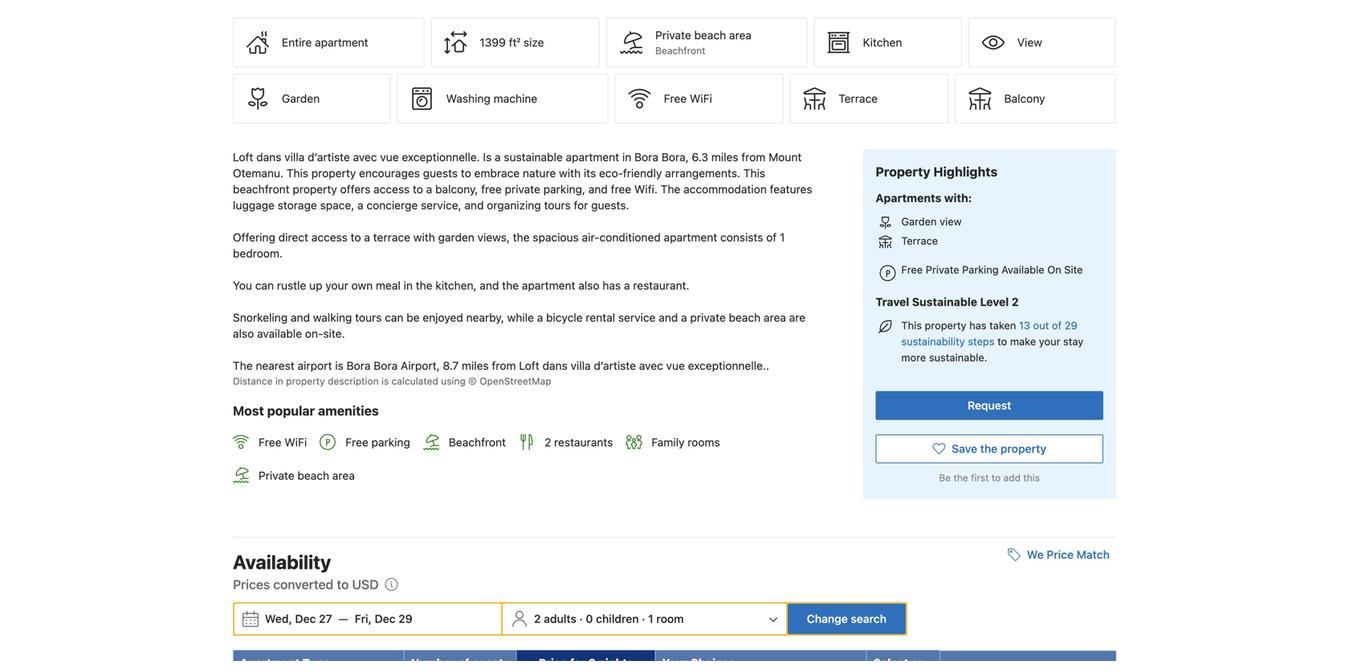 Task type: describe. For each thing, give the bounding box(es) containing it.
enjoyed
[[423, 311, 463, 325]]

entire apartment button
[[233, 18, 424, 68]]

apartment left consists at the top right
[[664, 231, 717, 244]]

a down offers
[[357, 199, 364, 212]]

1 horizontal spatial bora
[[374, 359, 398, 373]]

0 horizontal spatial wifi
[[285, 436, 307, 449]]

guests
[[423, 167, 458, 180]]

bicycle
[[546, 311, 583, 325]]

0 horizontal spatial miles
[[462, 359, 489, 373]]

balcony
[[1004, 92, 1045, 105]]

openstreetmap
[[480, 376, 551, 387]]

1 vertical spatial private
[[690, 311, 726, 325]]

amenities
[[318, 404, 379, 419]]

direct
[[278, 231, 308, 244]]

1 vertical spatial the
[[233, 359, 253, 373]]

parking
[[962, 264, 999, 276]]

0 horizontal spatial 29
[[398, 613, 413, 626]]

kitchen
[[863, 36, 902, 49]]

calculated
[[392, 376, 438, 387]]

view
[[1017, 36, 1042, 49]]

1 horizontal spatial villa
[[571, 359, 591, 373]]

1 horizontal spatial this
[[743, 167, 765, 180]]

and down its
[[588, 183, 608, 196]]

popular
[[267, 404, 315, 419]]

0 horizontal spatial from
[[492, 359, 516, 373]]

terrace inside button
[[839, 92, 878, 105]]

service,
[[421, 199, 462, 212]]

garden for garden
[[282, 92, 320, 105]]

save
[[952, 442, 977, 456]]

travel sustainable level  2
[[876, 295, 1019, 309]]

luggage
[[233, 199, 275, 212]]

private beach area
[[259, 469, 355, 482]]

make
[[1010, 336, 1036, 348]]

search
[[851, 613, 887, 626]]

1 · from the left
[[580, 613, 583, 626]]

rental
[[586, 311, 615, 325]]

your inside to make your stay more sustainable.
[[1039, 336, 1061, 348]]

be the first to add this
[[939, 473, 1040, 484]]

1 free from the left
[[481, 183, 502, 196]]

of inside 13 out of 29 sustainability steps
[[1052, 320, 1062, 332]]

loft dans villa d'artiste avec vue exceptionnelle. is a sustainable apartment in bora bora, 6.3 miles from mount otemanu. this property encourages guests to embrace nature with its eco-friendly arrangements. this beachfront property offers access to a balcony, free private parking, and free wifi. the accommodation features luggage storage space, a concierge service, and organizing tours for guests. offering direct access to a terrace with garden views, the spacious air-conditioned apartment consists of 1 bedroom. you can rustle up your own meal in the kitchen, and the apartment also has a restaurant. snorkeling and walking tours can be enjoyed nearby, while a bicycle rental service and a private beach area are also available on-site. the nearest airport is bora bora airport, 8.7 miles from loft dans villa d'artiste avec vue exceptionnelle.. distance in property description is calculated using © openstreetmap
[[233, 151, 815, 387]]

a up service
[[624, 279, 630, 292]]

change
[[807, 613, 848, 626]]

to up balcony,
[[461, 167, 471, 180]]

beach for private beach area beachfront
[[694, 29, 726, 42]]

0 horizontal spatial bora
[[347, 359, 371, 373]]

1 vertical spatial dans
[[543, 359, 568, 373]]

1 vertical spatial also
[[233, 327, 254, 341]]

washing
[[446, 92, 491, 105]]

0 horizontal spatial beachfront
[[449, 436, 506, 449]]

concierge
[[367, 199, 418, 212]]

0 vertical spatial the
[[661, 183, 681, 196]]

©
[[468, 376, 477, 387]]

29 inside 13 out of 29 sustainability steps
[[1065, 320, 1078, 332]]

balcony,
[[435, 183, 478, 196]]

be
[[407, 311, 420, 325]]

free down popular
[[259, 436, 282, 449]]

1 horizontal spatial also
[[578, 279, 600, 292]]

nearby,
[[466, 311, 504, 325]]

exceptionnelle.
[[402, 151, 480, 164]]

family
[[652, 436, 685, 449]]

add
[[1004, 473, 1021, 484]]

parking,
[[543, 183, 585, 196]]

0 vertical spatial loft
[[233, 151, 253, 164]]

fri,
[[355, 613, 372, 626]]

offering
[[233, 231, 275, 244]]

request button
[[876, 391, 1103, 420]]

13
[[1019, 320, 1030, 332]]

1 vertical spatial access
[[311, 231, 348, 244]]

area inside loft dans villa d'artiste avec vue exceptionnelle. is a sustainable apartment in bora bora, 6.3 miles from mount otemanu. this property encourages guests to embrace nature with its eco-friendly arrangements. this beachfront property offers access to a balcony, free private parking, and free wifi. the accommodation features luggage storage space, a concierge service, and organizing tours for guests. offering direct access to a terrace with garden views, the spacious air-conditioned apartment consists of 1 bedroom. you can rustle up your own meal in the kitchen, and the apartment also has a restaurant. snorkeling and walking tours can be enjoyed nearby, while a bicycle rental service and a private beach area are also available on-site. the nearest airport is bora bora airport, 8.7 miles from loft dans villa d'artiste avec vue exceptionnelle.. distance in property description is calculated using © openstreetmap
[[764, 311, 786, 325]]

rustle
[[277, 279, 306, 292]]

2 for adults
[[534, 613, 541, 626]]

level
[[980, 295, 1009, 309]]

free parking
[[346, 436, 410, 449]]

apartments
[[876, 191, 942, 205]]

highlights
[[934, 164, 998, 180]]

of inside loft dans villa d'artiste avec vue exceptionnelle. is a sustainable apartment in bora bora, 6.3 miles from mount otemanu. this property encourages guests to embrace nature with its eco-friendly arrangements. this beachfront property offers access to a balcony, free private parking, and free wifi. the accommodation features luggage storage space, a concierge service, and organizing tours for guests. offering direct access to a terrace with garden views, the spacious air-conditioned apartment consists of 1 bedroom. you can rustle up your own meal in the kitchen, and the apartment also has a restaurant. snorkeling and walking tours can be enjoyed nearby, while a bicycle rental service and a private beach area are also available on-site. the nearest airport is bora bora airport, 8.7 miles from loft dans villa d'artiste avec vue exceptionnelle.. distance in property description is calculated using © openstreetmap
[[766, 231, 777, 244]]

wed, dec 27 — fri, dec 29
[[265, 613, 413, 626]]

to left terrace
[[351, 231, 361, 244]]

guests.
[[591, 199, 629, 212]]

view button
[[968, 18, 1116, 68]]

2 adults · 0 children · 1 room
[[534, 613, 684, 626]]

and up nearby, on the top left
[[480, 279, 499, 292]]

snorkeling
[[233, 311, 288, 325]]

1 horizontal spatial terrace
[[901, 235, 938, 247]]

adults
[[544, 613, 577, 626]]

2 vertical spatial in
[[275, 376, 283, 387]]

a down restaurant. at top
[[681, 311, 687, 325]]

0 vertical spatial with
[[559, 167, 581, 180]]

beachfront inside private beach area beachfront
[[655, 45, 705, 56]]

features
[[770, 183, 812, 196]]

friendly
[[623, 167, 662, 180]]

property up offers
[[311, 167, 356, 180]]

0 horizontal spatial this
[[287, 167, 308, 180]]

a down guests
[[426, 183, 432, 196]]

0 horizontal spatial tours
[[355, 311, 382, 325]]

27
[[319, 613, 332, 626]]

to down guests
[[413, 183, 423, 196]]

1 vertical spatial is
[[381, 376, 389, 387]]

be
[[939, 473, 951, 484]]

wed, dec 27 button
[[259, 605, 339, 634]]

—
[[339, 613, 348, 626]]

1 horizontal spatial from
[[742, 151, 766, 164]]

2 · from the left
[[642, 613, 645, 626]]

0 vertical spatial vue
[[380, 151, 399, 164]]

size
[[524, 36, 544, 49]]

this property has taken
[[901, 320, 1019, 332]]

fri, dec 29 button
[[348, 605, 419, 634]]

children
[[596, 613, 639, 626]]

bedroom.
[[233, 247, 283, 260]]

property up sustainability
[[925, 320, 967, 332]]

2 for restaurants
[[545, 436, 551, 449]]

space,
[[320, 199, 354, 212]]

bora,
[[662, 151, 689, 164]]

beach inside loft dans villa d'artiste avec vue exceptionnelle. is a sustainable apartment in bora bora, 6.3 miles from mount otemanu. this property encourages guests to embrace nature with its eco-friendly arrangements. this beachfront property offers access to a balcony, free private parking, and free wifi. the accommodation features luggage storage space, a concierge service, and organizing tours for guests. offering direct access to a terrace with garden views, the spacious air-conditioned apartment consists of 1 bedroom. you can rustle up your own meal in the kitchen, and the apartment also has a restaurant. snorkeling and walking tours can be enjoyed nearby, while a bicycle rental service and a private beach area are also available on-site. the nearest airport is bora bora airport, 8.7 miles from loft dans villa d'artiste avec vue exceptionnelle.. distance in property description is calculated using © openstreetmap
[[729, 311, 761, 325]]

6.3
[[692, 151, 708, 164]]

0 vertical spatial private
[[505, 183, 540, 196]]

property
[[876, 164, 931, 180]]

wifi inside free wifi 'button'
[[690, 92, 712, 105]]

site.
[[323, 327, 345, 341]]

taken
[[990, 320, 1016, 332]]

1 dec from the left
[[295, 613, 316, 626]]

sustainable
[[504, 151, 563, 164]]

1 horizontal spatial in
[[404, 279, 413, 292]]

wed,
[[265, 613, 292, 626]]

save the property
[[952, 442, 1047, 456]]

match
[[1077, 548, 1110, 562]]

2 restaurants
[[545, 436, 613, 449]]

your inside loft dans villa d'artiste avec vue exceptionnelle. is a sustainable apartment in bora bora, 6.3 miles from mount otemanu. this property encourages guests to embrace nature with its eco-friendly arrangements. this beachfront property offers access to a balcony, free private parking, and free wifi. the accommodation features luggage storage space, a concierge service, and organizing tours for guests. offering direct access to a terrace with garden views, the spacious air-conditioned apartment consists of 1 bedroom. you can rustle up your own meal in the kitchen, and the apartment also has a restaurant. snorkeling and walking tours can be enjoyed nearby, while a bicycle rental service and a private beach area are also available on-site. the nearest airport is bora bora airport, 8.7 miles from loft dans villa d'artiste avec vue exceptionnelle.. distance in property description is calculated using © openstreetmap
[[326, 279, 348, 292]]

this
[[1023, 473, 1040, 484]]

spacious
[[533, 231, 579, 244]]

0 vertical spatial villa
[[284, 151, 305, 164]]

1 horizontal spatial can
[[385, 311, 403, 325]]

washing machine
[[446, 92, 537, 105]]

we
[[1027, 548, 1044, 562]]

the left the kitchen,
[[416, 279, 433, 292]]

price
[[1047, 548, 1074, 562]]

arrangements.
[[665, 167, 740, 180]]

property down the airport
[[286, 376, 325, 387]]

prices converted to usd
[[233, 577, 379, 593]]

a right is
[[495, 151, 501, 164]]

sustainability
[[901, 336, 965, 348]]

garden button
[[233, 74, 391, 124]]

2 horizontal spatial this
[[901, 320, 922, 332]]

entire apartment
[[282, 36, 368, 49]]



Task type: locate. For each thing, give the bounding box(es) containing it.
first
[[971, 473, 989, 484]]

0 horizontal spatial villa
[[284, 151, 305, 164]]

up
[[309, 279, 322, 292]]

29 up stay
[[1065, 320, 1078, 332]]

this up 'storage'
[[287, 167, 308, 180]]

2 horizontal spatial private
[[926, 264, 959, 276]]

0 horizontal spatial ·
[[580, 613, 583, 626]]

dec
[[295, 613, 316, 626], [375, 613, 396, 626]]

your right 'up' in the top left of the page
[[326, 279, 348, 292]]

1 horizontal spatial ·
[[642, 613, 645, 626]]

29 right fri, in the left of the page
[[398, 613, 413, 626]]

to left usd
[[337, 577, 349, 593]]

1 horizontal spatial 29
[[1065, 320, 1078, 332]]

sustainable
[[912, 295, 977, 309]]

dec right fri, in the left of the page
[[375, 613, 396, 626]]

to make your stay more sustainable.
[[901, 336, 1084, 364]]

beach up free wifi 'button'
[[694, 29, 726, 42]]

1 vertical spatial your
[[1039, 336, 1061, 348]]

1 horizontal spatial beach
[[694, 29, 726, 42]]

terrace button
[[790, 74, 949, 124]]

available
[[257, 327, 302, 341]]

2 vertical spatial private
[[259, 469, 294, 482]]

to left add
[[992, 473, 1001, 484]]

also up rental
[[578, 279, 600, 292]]

a left terrace
[[364, 231, 370, 244]]

0 vertical spatial private
[[655, 29, 691, 42]]

1 vertical spatial loft
[[519, 359, 539, 373]]

nature
[[523, 167, 556, 180]]

beachfront up free wifi 'button'
[[655, 45, 705, 56]]

1 horizontal spatial miles
[[711, 151, 739, 164]]

has
[[603, 279, 621, 292], [969, 320, 987, 332]]

1 vertical spatial 29
[[398, 613, 413, 626]]

loft up openstreetmap
[[519, 359, 539, 373]]

0
[[586, 613, 593, 626]]

you
[[233, 279, 252, 292]]

0 horizontal spatial beach
[[298, 469, 329, 482]]

miles right "6.3"
[[711, 151, 739, 164]]

miles up © at the bottom of page
[[462, 359, 489, 373]]

terrace
[[373, 231, 410, 244]]

0 horizontal spatial your
[[326, 279, 348, 292]]

0 horizontal spatial has
[[603, 279, 621, 292]]

property highlights
[[876, 164, 998, 180]]

from up openstreetmap
[[492, 359, 516, 373]]

1 right consists at the top right
[[780, 231, 785, 244]]

of right out
[[1052, 320, 1062, 332]]

0 vertical spatial in
[[622, 151, 631, 164]]

0 horizontal spatial the
[[233, 359, 253, 373]]

1 vertical spatial of
[[1052, 320, 1062, 332]]

in up friendly
[[622, 151, 631, 164]]

access down space,
[[311, 231, 348, 244]]

1 vertical spatial 2
[[545, 436, 551, 449]]

0 horizontal spatial d'artiste
[[308, 151, 350, 164]]

the up distance
[[233, 359, 253, 373]]

0 horizontal spatial vue
[[380, 151, 399, 164]]

1 horizontal spatial private
[[690, 311, 726, 325]]

area left are
[[764, 311, 786, 325]]

0 horizontal spatial access
[[311, 231, 348, 244]]

apartment up 'bicycle' on the top of the page
[[522, 279, 575, 292]]

offers
[[340, 183, 371, 196]]

family rooms
[[652, 436, 720, 449]]

1 horizontal spatial avec
[[639, 359, 663, 373]]

0 vertical spatial 29
[[1065, 320, 1078, 332]]

walking
[[313, 311, 352, 325]]

2 adults · 0 children · 1 room button
[[504, 604, 785, 635]]

free wifi down popular
[[259, 436, 307, 449]]

2 horizontal spatial bora
[[635, 151, 659, 164]]

8.7
[[443, 359, 459, 373]]

this up the accommodation
[[743, 167, 765, 180]]

1 inside dropdown button
[[648, 613, 654, 626]]

its
[[584, 167, 596, 180]]

1 vertical spatial wifi
[[285, 436, 307, 449]]

converted
[[273, 577, 334, 593]]

0 vertical spatial 1
[[780, 231, 785, 244]]

free wifi down private beach area beachfront
[[664, 92, 712, 105]]

1 vertical spatial private
[[926, 264, 959, 276]]

tours down "parking,"
[[544, 199, 571, 212]]

availability
[[233, 551, 331, 574]]

machine
[[494, 92, 537, 105]]

a right 'while'
[[537, 311, 543, 325]]

we price match button
[[1001, 541, 1116, 570]]

1 vertical spatial avec
[[639, 359, 663, 373]]

0 horizontal spatial private
[[505, 183, 540, 196]]

1 vertical spatial can
[[385, 311, 403, 325]]

out
[[1033, 320, 1049, 332]]

the right views, at left
[[513, 231, 530, 244]]

the inside save the property dropdown button
[[980, 442, 998, 456]]

2 horizontal spatial in
[[622, 151, 631, 164]]

0 horizontal spatial dec
[[295, 613, 316, 626]]

beach for private beach area
[[298, 469, 329, 482]]

bora up friendly
[[635, 151, 659, 164]]

beachfront down © at the bottom of page
[[449, 436, 506, 449]]

1 vertical spatial beachfront
[[449, 436, 506, 449]]

the right "wifi."
[[661, 183, 681, 196]]

from
[[742, 151, 766, 164], [492, 359, 516, 373]]

area inside private beach area beachfront
[[729, 29, 752, 42]]

1 horizontal spatial of
[[1052, 320, 1062, 332]]

area down free parking
[[332, 469, 355, 482]]

property
[[311, 167, 356, 180], [293, 183, 337, 196], [925, 320, 967, 332], [286, 376, 325, 387], [1001, 442, 1047, 456]]

0 vertical spatial can
[[255, 279, 274, 292]]

using
[[441, 376, 466, 387]]

can left be
[[385, 311, 403, 325]]

1 horizontal spatial access
[[374, 183, 410, 196]]

private up free wifi 'button'
[[655, 29, 691, 42]]

access up concierge on the left top of page
[[374, 183, 410, 196]]

beach down most popular amenities
[[298, 469, 329, 482]]

2 dec from the left
[[375, 613, 396, 626]]

1 horizontal spatial garden
[[901, 216, 937, 228]]

1 horizontal spatial d'artiste
[[594, 359, 636, 373]]

0 vertical spatial is
[[335, 359, 344, 373]]

0 vertical spatial avec
[[353, 151, 377, 164]]

0 vertical spatial of
[[766, 231, 777, 244]]

on-
[[305, 327, 323, 341]]

1399 ft² size
[[480, 36, 544, 49]]

from left mount
[[742, 151, 766, 164]]

the up 'while'
[[502, 279, 519, 292]]

steps
[[968, 336, 995, 348]]

in right meal
[[404, 279, 413, 292]]

can right you
[[255, 279, 274, 292]]

private up the organizing
[[505, 183, 540, 196]]

tours down the own
[[355, 311, 382, 325]]

0 vertical spatial d'artiste
[[308, 151, 350, 164]]

dec left 27
[[295, 613, 316, 626]]

with left garden
[[413, 231, 435, 244]]

area up free wifi 'button'
[[729, 29, 752, 42]]

property inside save the property dropdown button
[[1001, 442, 1047, 456]]

we price match
[[1027, 548, 1110, 562]]

private down popular
[[259, 469, 294, 482]]

2 horizontal spatial area
[[764, 311, 786, 325]]

2 left 'adults'
[[534, 613, 541, 626]]

0 horizontal spatial in
[[275, 376, 283, 387]]

0 vertical spatial garden
[[282, 92, 320, 105]]

1 horizontal spatial area
[[729, 29, 752, 42]]

vue left exceptionnelle..
[[666, 359, 685, 373]]

1 vertical spatial with
[[413, 231, 435, 244]]

terrace down kitchen
[[839, 92, 878, 105]]

area
[[729, 29, 752, 42], [764, 311, 786, 325], [332, 469, 355, 482]]

parking
[[371, 436, 410, 449]]

1 horizontal spatial 1
[[780, 231, 785, 244]]

1 inside loft dans villa d'artiste avec vue exceptionnelle. is a sustainable apartment in bora bora, 6.3 miles from mount otemanu. this property encourages guests to embrace nature with its eco-friendly arrangements. this beachfront property offers access to a balcony, free private parking, and free wifi. the accommodation features luggage storage space, a concierge service, and organizing tours for guests. offering direct access to a terrace with garden views, the spacious air-conditioned apartment consists of 1 bedroom. you can rustle up your own meal in the kitchen, and the apartment also has a restaurant. snorkeling and walking tours can be enjoyed nearby, while a bicycle rental service and a private beach area are also available on-site. the nearest airport is bora bora airport, 8.7 miles from loft dans villa d'artiste avec vue exceptionnelle.. distance in property description is calculated using © openstreetmap
[[780, 231, 785, 244]]

0 vertical spatial 2
[[1012, 295, 1019, 309]]

to inside to make your stay more sustainable.
[[998, 336, 1007, 348]]

private inside private beach area beachfront
[[655, 29, 691, 42]]

d'artiste down rental
[[594, 359, 636, 373]]

13 out of 29 sustainability steps link
[[901, 320, 1078, 348]]

the right "save"
[[980, 442, 998, 456]]

0 vertical spatial dans
[[256, 151, 281, 164]]

airport,
[[401, 359, 440, 373]]

d'artiste
[[308, 151, 350, 164], [594, 359, 636, 373]]

garden down apartments with:
[[901, 216, 937, 228]]

area for private beach area beachfront
[[729, 29, 752, 42]]

beach up exceptionnelle..
[[729, 311, 761, 325]]

· left 0
[[580, 613, 583, 626]]

0 vertical spatial wifi
[[690, 92, 712, 105]]

1 vertical spatial area
[[764, 311, 786, 325]]

0 vertical spatial terrace
[[839, 92, 878, 105]]

ft²
[[509, 36, 521, 49]]

1 vertical spatial has
[[969, 320, 987, 332]]

private for private beach area
[[259, 469, 294, 482]]

has inside loft dans villa d'artiste avec vue exceptionnelle. is a sustainable apartment in bora bora, 6.3 miles from mount otemanu. this property encourages guests to embrace nature with its eco-friendly arrangements. this beachfront property offers access to a balcony, free private parking, and free wifi. the accommodation features luggage storage space, a concierge service, and organizing tours for guests. offering direct access to a terrace with garden views, the spacious air-conditioned apartment consists of 1 bedroom. you can rustle up your own meal in the kitchen, and the apartment also has a restaurant. snorkeling and walking tours can be enjoyed nearby, while a bicycle rental service and a private beach area are also available on-site. the nearest airport is bora bora airport, 8.7 miles from loft dans villa d'artiste avec vue exceptionnelle.. distance in property description is calculated using © openstreetmap
[[603, 279, 621, 292]]

apartment up its
[[566, 151, 619, 164]]

encourages
[[359, 167, 420, 180]]

most popular amenities
[[233, 404, 379, 419]]

this up sustainability
[[901, 320, 922, 332]]

garden inside button
[[282, 92, 320, 105]]

2 inside 2 adults · 0 children · 1 room dropdown button
[[534, 613, 541, 626]]

1 left room in the bottom of the page
[[648, 613, 654, 626]]

eco-
[[599, 167, 623, 180]]

free up bora,
[[664, 92, 687, 105]]

are
[[789, 311, 806, 325]]

29
[[1065, 320, 1078, 332], [398, 613, 413, 626]]

beach inside private beach area beachfront
[[694, 29, 726, 42]]

property up this
[[1001, 442, 1047, 456]]

avec down service
[[639, 359, 663, 373]]

can
[[255, 279, 274, 292], [385, 311, 403, 325]]

free wifi inside 'button'
[[664, 92, 712, 105]]

restaurant.
[[633, 279, 689, 292]]

private up exceptionnelle..
[[690, 311, 726, 325]]

stay
[[1063, 336, 1084, 348]]

dans up openstreetmap
[[543, 359, 568, 373]]

your
[[326, 279, 348, 292], [1039, 336, 1061, 348]]

1 vertical spatial free wifi
[[259, 436, 307, 449]]

2 right level
[[1012, 295, 1019, 309]]

13 out of 29 sustainability steps
[[901, 320, 1078, 348]]

property up 'storage'
[[293, 183, 337, 196]]

0 horizontal spatial can
[[255, 279, 274, 292]]

1 vertical spatial miles
[[462, 359, 489, 373]]

travel
[[876, 295, 909, 309]]

0 vertical spatial has
[[603, 279, 621, 292]]

apartment inside entire apartment button
[[315, 36, 368, 49]]

1 vertical spatial terrace
[[901, 235, 938, 247]]

private beach area beachfront
[[655, 29, 752, 56]]

dans
[[256, 151, 281, 164], [543, 359, 568, 373]]

free up travel
[[901, 264, 923, 276]]

kitchen button
[[814, 18, 962, 68]]

and up on-
[[291, 311, 310, 325]]

vue up encourages
[[380, 151, 399, 164]]

garden down entire
[[282, 92, 320, 105]]

2
[[1012, 295, 1019, 309], [545, 436, 551, 449], [534, 613, 541, 626]]

free down eco- on the left top of page
[[611, 183, 631, 196]]

rooms
[[688, 436, 720, 449]]

2 vertical spatial 2
[[534, 613, 541, 626]]

private up the sustainable
[[926, 264, 959, 276]]

1 vertical spatial vue
[[666, 359, 685, 373]]

0 horizontal spatial 2
[[534, 613, 541, 626]]

2 left restaurants
[[545, 436, 551, 449]]

1 horizontal spatial loft
[[519, 359, 539, 373]]

1 vertical spatial beach
[[729, 311, 761, 325]]

0 horizontal spatial free wifi
[[259, 436, 307, 449]]

your down out
[[1039, 336, 1061, 348]]

· right the children
[[642, 613, 645, 626]]

embrace
[[474, 167, 520, 180]]

free inside 'button'
[[664, 92, 687, 105]]

and right service
[[659, 311, 678, 325]]

dans up otemanu.
[[256, 151, 281, 164]]

is up description
[[335, 359, 344, 373]]

meal
[[376, 279, 401, 292]]

1399 ft² size button
[[431, 18, 600, 68]]

1 horizontal spatial 2
[[545, 436, 551, 449]]

0 vertical spatial tours
[[544, 199, 571, 212]]

0 horizontal spatial with
[[413, 231, 435, 244]]

also down snorkeling
[[233, 327, 254, 341]]

0 vertical spatial from
[[742, 151, 766, 164]]

1 horizontal spatial is
[[381, 376, 389, 387]]

area for private beach area
[[332, 469, 355, 482]]

has up 'steps'
[[969, 320, 987, 332]]

garden
[[438, 231, 475, 244]]

0 horizontal spatial avec
[[353, 151, 377, 164]]

tours
[[544, 199, 571, 212], [355, 311, 382, 325]]

0 vertical spatial your
[[326, 279, 348, 292]]

change search button
[[788, 604, 906, 635]]

most
[[233, 404, 264, 419]]

free
[[481, 183, 502, 196], [611, 183, 631, 196]]

beachfront
[[655, 45, 705, 56], [449, 436, 506, 449]]

villa down 'bicycle' on the top of the page
[[571, 359, 591, 373]]

0 horizontal spatial is
[[335, 359, 344, 373]]

1 horizontal spatial dec
[[375, 613, 396, 626]]

usd
[[352, 577, 379, 593]]

wifi down private beach area beachfront
[[690, 92, 712, 105]]

1 vertical spatial villa
[[571, 359, 591, 373]]

views,
[[478, 231, 510, 244]]

and down balcony,
[[465, 199, 484, 212]]

1 horizontal spatial tours
[[544, 199, 571, 212]]

0 horizontal spatial loft
[[233, 151, 253, 164]]

description
[[328, 376, 379, 387]]

private for private beach area beachfront
[[655, 29, 691, 42]]

bora up description
[[347, 359, 371, 373]]

2 free from the left
[[611, 183, 631, 196]]

2 horizontal spatial beach
[[729, 311, 761, 325]]

site
[[1064, 264, 1083, 276]]

the
[[661, 183, 681, 196], [233, 359, 253, 373]]

with:
[[944, 191, 972, 205]]

1 horizontal spatial your
[[1039, 336, 1061, 348]]

1 horizontal spatial has
[[969, 320, 987, 332]]

storage
[[278, 199, 317, 212]]

1 horizontal spatial with
[[559, 167, 581, 180]]

sustainable.
[[929, 352, 987, 364]]

1 horizontal spatial beachfront
[[655, 45, 705, 56]]

free down amenities
[[346, 436, 368, 449]]

wifi down popular
[[285, 436, 307, 449]]

with up "parking,"
[[559, 167, 581, 180]]

the right be
[[954, 473, 968, 484]]

of
[[766, 231, 777, 244], [1052, 320, 1062, 332]]

garden for garden view
[[901, 216, 937, 228]]

apartment right entire
[[315, 36, 368, 49]]

prices
[[233, 577, 270, 593]]

free down the embrace
[[481, 183, 502, 196]]



Task type: vqa. For each thing, say whether or not it's contained in the screenshot.
1st free from right
yes



